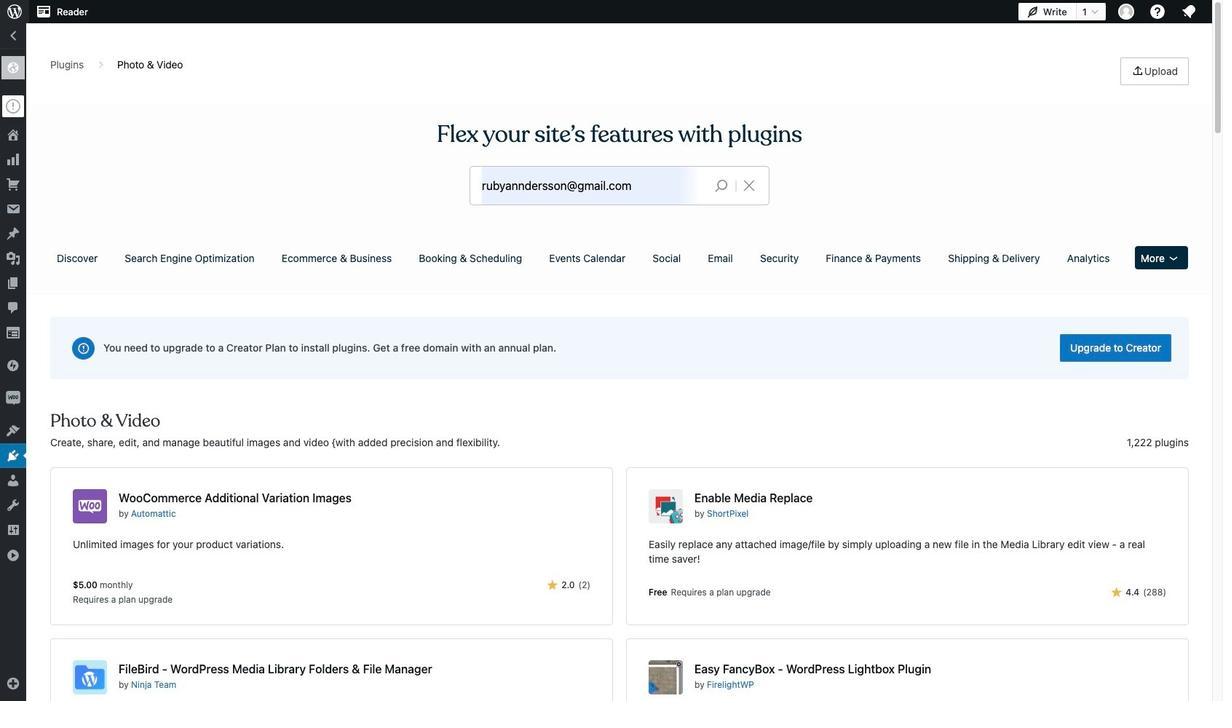 Task type: describe. For each thing, give the bounding box(es) containing it.
2 img image from the top
[[6, 391, 20, 406]]

help image
[[1149, 3, 1166, 20]]

1 img image from the top
[[6, 358, 20, 373]]

close search image
[[731, 177, 767, 194]]



Task type: locate. For each thing, give the bounding box(es) containing it.
my profile image
[[1118, 4, 1134, 20]]

open search image
[[703, 175, 740, 196]]

0 vertical spatial img image
[[6, 358, 20, 373]]

1 vertical spatial img image
[[6, 391, 20, 406]]

plugin icon image
[[73, 489, 107, 524], [649, 489, 683, 524], [73, 660, 107, 695], [649, 660, 683, 695]]

img image
[[6, 358, 20, 373], [6, 391, 20, 406]]

None search field
[[470, 167, 769, 205]]

manage your notifications image
[[1180, 3, 1198, 20]]

Search search field
[[482, 167, 703, 205]]

main content
[[45, 58, 1194, 701]]

manage your sites image
[[6, 3, 23, 20]]



Task type: vqa. For each thing, say whether or not it's contained in the screenshot.
the leftmost will
no



